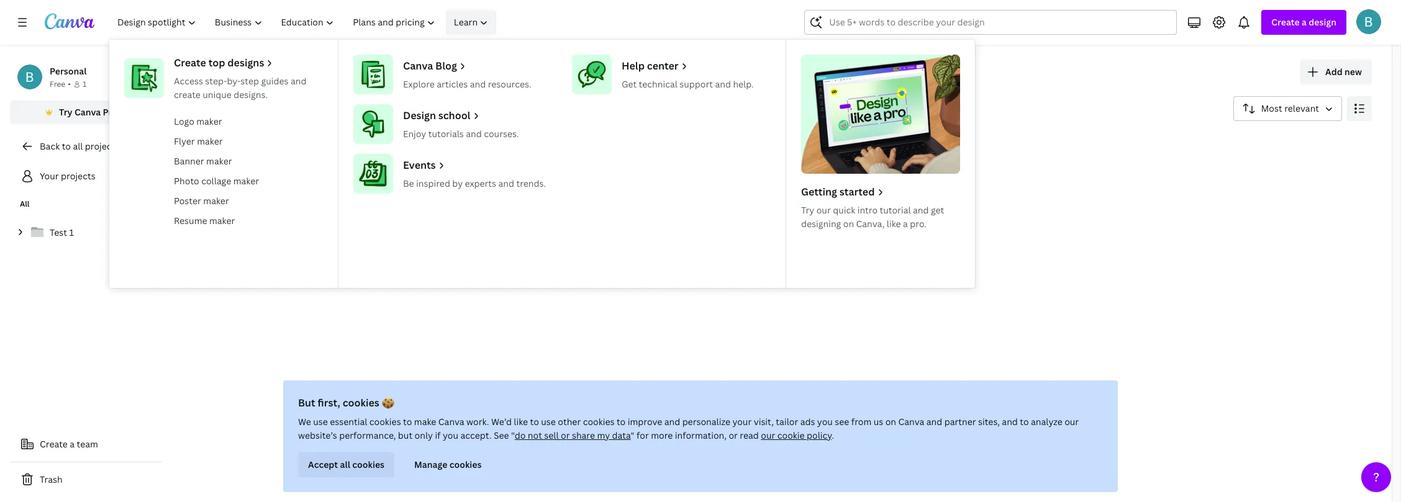 Task type: describe. For each thing, give the bounding box(es) containing it.
sites,
[[978, 416, 1000, 428]]

poster maker
[[174, 195, 229, 207]]

only
[[415, 430, 433, 442]]

design
[[1309, 16, 1337, 28]]

tailor
[[776, 416, 798, 428]]

for
[[637, 430, 649, 442]]

folders
[[217, 137, 249, 148]]

getting
[[801, 185, 837, 199]]

analyze
[[1031, 416, 1063, 428]]

to left analyze
[[1020, 416, 1029, 428]]

and right the articles
[[470, 78, 486, 90]]

help.
[[733, 78, 754, 90]]

flyer maker link
[[169, 132, 328, 152]]

cookies down performance,
[[352, 459, 385, 471]]

Sort by button
[[1234, 96, 1342, 121]]

policy
[[807, 430, 832, 442]]

personalize
[[682, 416, 731, 428]]

manage cookies
[[414, 459, 482, 471]]

our inside we use essential cookies to make canva work. we'd like to use other cookies to improve and personalize your visit, tailor ads you see from us on canva and partner sites, and to analyze our website's performance, but only if you accept. see "
[[1065, 416, 1079, 428]]

inspired
[[416, 178, 450, 189]]

make
[[414, 416, 436, 428]]

information,
[[675, 430, 727, 442]]

support
[[680, 78, 713, 90]]

but
[[298, 396, 315, 410]]

create a design button
[[1262, 10, 1347, 35]]

canva inside try canva pro button
[[75, 106, 101, 118]]

folders button
[[212, 131, 254, 155]]

maker down 'banner maker' link
[[233, 175, 259, 187]]

2 use from the left
[[541, 416, 556, 428]]

canva,
[[856, 218, 885, 230]]

cookies up the my
[[583, 416, 615, 428]]

most
[[1261, 102, 1283, 114]]

cookies down the 🍪
[[369, 416, 401, 428]]

blog
[[436, 59, 457, 73]]

try for try our quick intro tutorial and get designing on canva, like a pro.
[[801, 204, 815, 216]]

enjoy tutorials and courses.
[[403, 128, 519, 140]]

maker for banner maker
[[206, 155, 232, 167]]

2 or from the left
[[729, 430, 738, 442]]

on inside try our quick intro tutorial and get designing on canva, like a pro.
[[843, 218, 854, 230]]

images button
[[337, 131, 377, 155]]

logo maker
[[174, 116, 222, 127]]

see
[[835, 416, 849, 428]]

poster
[[174, 195, 201, 207]]

1 horizontal spatial your projects
[[171, 59, 304, 86]]

and left partner
[[927, 416, 943, 428]]

1 vertical spatial 1
[[69, 227, 74, 239]]

0 horizontal spatial our
[[761, 430, 775, 442]]

do
[[515, 430, 526, 442]]

cookies up 'essential'
[[343, 396, 379, 410]]

resume
[[174, 215, 207, 227]]

accept all cookies button
[[298, 453, 394, 478]]

share
[[572, 430, 595, 442]]

visit,
[[754, 416, 774, 428]]

all button
[[171, 131, 193, 155]]

read
[[740, 430, 759, 442]]

canva up if
[[438, 416, 464, 428]]

tutorials
[[428, 128, 464, 140]]

to right back
[[62, 140, 71, 152]]

tutorial
[[880, 204, 911, 216]]

test 1 link
[[10, 220, 162, 246]]

photo collage maker link
[[169, 171, 328, 191]]

but first, cookies 🍪 dialog
[[283, 381, 1118, 493]]

maker for logo maker
[[196, 116, 222, 127]]

design school
[[403, 109, 471, 122]]

our inside try our quick intro tutorial and get designing on canva, like a pro.
[[817, 204, 831, 216]]

us
[[874, 416, 884, 428]]

on inside we use essential cookies to make canva work. we'd like to use other cookies to improve and personalize your visit, tailor ads you see from us on canva and partner sites, and to analyze our website's performance, but only if you accept. see "
[[886, 416, 896, 428]]

sell
[[544, 430, 559, 442]]

add new
[[1326, 66, 1362, 78]]

all inside the accept all cookies button
[[340, 459, 350, 471]]

your
[[733, 416, 752, 428]]

test
[[50, 227, 67, 239]]

brad klo image
[[1357, 9, 1382, 34]]

cookies down accept.
[[450, 459, 482, 471]]

design
[[403, 109, 436, 122]]

but first, cookies 🍪
[[298, 396, 394, 410]]

we
[[298, 416, 311, 428]]

work.
[[467, 416, 489, 428]]

to up "but"
[[403, 416, 412, 428]]

intro
[[858, 204, 878, 216]]

2 vertical spatial projects
[[61, 170, 95, 182]]

try canva pro
[[59, 106, 117, 118]]

0 horizontal spatial your projects
[[40, 170, 95, 182]]

0 vertical spatial your
[[171, 59, 217, 86]]

partner
[[945, 416, 976, 428]]

0 vertical spatial projects
[[221, 59, 304, 86]]

add new button
[[1301, 60, 1372, 84]]

create a team
[[40, 439, 98, 450]]

and right sites,
[[1002, 416, 1018, 428]]

improve
[[628, 416, 662, 428]]

free •
[[50, 79, 71, 89]]

create for create top designs
[[174, 56, 206, 70]]

access step-by-step guides and create unique designs.
[[174, 75, 307, 101]]

trash link
[[10, 468, 162, 493]]

be
[[403, 178, 414, 189]]

try our quick intro tutorial and get designing on canva, like a pro.
[[801, 204, 944, 230]]

guides
[[261, 75, 289, 87]]

trends.
[[516, 178, 546, 189]]

top level navigation element
[[109, 10, 975, 288]]

1 vertical spatial projects
[[85, 140, 119, 152]]

help center
[[622, 59, 679, 73]]

technical
[[639, 78, 678, 90]]

a inside try our quick intro tutorial and get designing on canva, like a pro.
[[903, 218, 908, 230]]

courses.
[[484, 128, 519, 140]]

0 vertical spatial 1
[[83, 79, 87, 89]]

see
[[494, 430, 509, 442]]

experts
[[465, 178, 496, 189]]

quick
[[833, 204, 856, 216]]

manage cookies button
[[404, 453, 492, 478]]

" inside we use essential cookies to make canva work. we'd like to use other cookies to improve and personalize your visit, tailor ads you see from us on canva and partner sites, and to analyze our website's performance, but only if you accept. see "
[[511, 430, 515, 442]]

all inside back to all projects link
[[73, 140, 83, 152]]

from
[[852, 416, 872, 428]]

videos
[[402, 137, 430, 148]]

events
[[403, 158, 436, 172]]

logo
[[174, 116, 194, 127]]

🍪
[[382, 396, 394, 410]]

designing
[[801, 218, 841, 230]]

to up not
[[530, 416, 539, 428]]

back to all projects link
[[10, 134, 162, 159]]



Task type: locate. For each thing, give the bounding box(es) containing it.
canva inside learn menu
[[403, 59, 433, 73]]

get
[[931, 204, 944, 216]]

maker for resume maker
[[209, 215, 235, 227]]

0 horizontal spatial "
[[511, 430, 515, 442]]

1 horizontal spatial your
[[171, 59, 217, 86]]

1 horizontal spatial like
[[887, 218, 901, 230]]

1 horizontal spatial 1
[[83, 79, 87, 89]]

website's
[[298, 430, 337, 442]]

poster maker link
[[169, 191, 328, 211]]

flyer maker
[[174, 135, 223, 147]]

0 vertical spatial create
[[1272, 16, 1300, 28]]

a inside button
[[70, 439, 75, 450]]

0 vertical spatial all
[[176, 137, 188, 148]]

personal
[[50, 65, 87, 77]]

you up policy
[[817, 416, 833, 428]]

our down visit,
[[761, 430, 775, 442]]

started
[[840, 185, 875, 199]]

and left the help.
[[715, 78, 731, 90]]

or left read
[[729, 430, 738, 442]]

top
[[209, 56, 225, 70]]

to up data
[[617, 416, 626, 428]]

a for team
[[70, 439, 75, 450]]

on right us
[[886, 416, 896, 428]]

0 horizontal spatial a
[[70, 439, 75, 450]]

pro.
[[910, 218, 927, 230]]

try
[[59, 106, 72, 118], [801, 204, 815, 216]]

0 horizontal spatial you
[[443, 430, 458, 442]]

pro
[[103, 106, 117, 118]]

a left team
[[70, 439, 75, 450]]

first,
[[318, 396, 340, 410]]

cookie
[[778, 430, 805, 442]]

banner maker link
[[169, 152, 328, 171]]

test 1
[[50, 227, 74, 239]]

0 horizontal spatial or
[[561, 430, 570, 442]]

None search field
[[805, 10, 1177, 35]]

0 vertical spatial our
[[817, 204, 831, 216]]

1 horizontal spatial our
[[817, 204, 831, 216]]

get
[[622, 78, 637, 90]]

0 vertical spatial all
[[73, 140, 83, 152]]

2 horizontal spatial create
[[1272, 16, 1300, 28]]

and right the guides in the left of the page
[[291, 75, 307, 87]]

create left design
[[1272, 16, 1300, 28]]

projects up designs.
[[221, 59, 304, 86]]

0 horizontal spatial all
[[20, 199, 30, 209]]

.
[[832, 430, 834, 442]]

" left for
[[631, 430, 635, 442]]

1 horizontal spatial "
[[631, 430, 635, 442]]

essential
[[330, 416, 367, 428]]

our up designing at the top of page
[[817, 204, 831, 216]]

getting started
[[801, 185, 875, 199]]

accept
[[308, 459, 338, 471]]

1 vertical spatial try
[[801, 204, 815, 216]]

maker for flyer maker
[[197, 135, 223, 147]]

maker
[[196, 116, 222, 127], [197, 135, 223, 147], [206, 155, 232, 167], [233, 175, 259, 187], [203, 195, 229, 207], [209, 215, 235, 227]]

1 or from the left
[[561, 430, 570, 442]]

and inside try our quick intro tutorial and get designing on canva, like a pro.
[[913, 204, 929, 216]]

if
[[435, 430, 441, 442]]

1 horizontal spatial create
[[174, 56, 206, 70]]

data
[[612, 430, 631, 442]]

canva left pro
[[75, 106, 101, 118]]

and inside access step-by-step guides and create unique designs.
[[291, 75, 307, 87]]

flyer
[[174, 135, 195, 147]]

more
[[651, 430, 673, 442]]

0 horizontal spatial all
[[73, 140, 83, 152]]

1 horizontal spatial on
[[886, 416, 896, 428]]

be inspired by experts and trends.
[[403, 178, 546, 189]]

1 vertical spatial your
[[40, 170, 59, 182]]

1 horizontal spatial or
[[729, 430, 738, 442]]

1 horizontal spatial a
[[903, 218, 908, 230]]

0 vertical spatial your projects
[[171, 59, 304, 86]]

try for try canva pro
[[59, 106, 72, 118]]

maker down poster maker
[[209, 215, 235, 227]]

but
[[398, 430, 413, 442]]

on
[[843, 218, 854, 230], [886, 416, 896, 428]]

cookies
[[343, 396, 379, 410], [369, 416, 401, 428], [583, 416, 615, 428], [352, 459, 385, 471], [450, 459, 482, 471]]

create inside dropdown button
[[1272, 16, 1300, 28]]

canva up explore
[[403, 59, 433, 73]]

projects down back to all projects
[[61, 170, 95, 182]]

1 vertical spatial a
[[903, 218, 908, 230]]

back to all projects
[[40, 140, 119, 152]]

2 vertical spatial a
[[70, 439, 75, 450]]

1 horizontal spatial try
[[801, 204, 815, 216]]

explore articles and resources.
[[403, 78, 531, 90]]

0 vertical spatial on
[[843, 218, 854, 230]]

1 right test
[[69, 227, 74, 239]]

photo
[[174, 175, 199, 187]]

create inside button
[[40, 439, 68, 450]]

"
[[511, 430, 515, 442], [631, 430, 635, 442]]

videos button
[[397, 131, 435, 155]]

learn button
[[446, 10, 497, 35]]

accept all cookies
[[308, 459, 385, 471]]

0 vertical spatial like
[[887, 218, 901, 230]]

and down school
[[466, 128, 482, 140]]

" right the see on the left of page
[[511, 430, 515, 442]]

2 vertical spatial our
[[761, 430, 775, 442]]

create a design
[[1272, 16, 1337, 28]]

step
[[241, 75, 259, 87]]

1 vertical spatial create
[[174, 56, 206, 70]]

0 horizontal spatial like
[[514, 416, 528, 428]]

1 vertical spatial all
[[340, 459, 350, 471]]

like down "tutorial"
[[887, 218, 901, 230]]

maker up flyer maker
[[196, 116, 222, 127]]

you
[[817, 416, 833, 428], [443, 430, 458, 442]]

accept.
[[461, 430, 492, 442]]

1 vertical spatial like
[[514, 416, 528, 428]]

maker up "banner maker"
[[197, 135, 223, 147]]

articles
[[437, 78, 468, 90]]

try inside button
[[59, 106, 72, 118]]

resume maker
[[174, 215, 235, 227]]

1 horizontal spatial you
[[817, 416, 833, 428]]

all
[[176, 137, 188, 148], [20, 199, 30, 209]]

you right if
[[443, 430, 458, 442]]

maker for poster maker
[[203, 195, 229, 207]]

all right back
[[73, 140, 83, 152]]

a left design
[[1302, 16, 1307, 28]]

create for create a design
[[1272, 16, 1300, 28]]

our
[[817, 204, 831, 216], [1065, 416, 1079, 428], [761, 430, 775, 442]]

help
[[622, 59, 645, 73]]

banner maker
[[174, 155, 232, 167]]

designs
[[228, 56, 264, 70]]

canva
[[403, 59, 433, 73], [75, 106, 101, 118], [438, 416, 464, 428], [899, 416, 925, 428]]

1 vertical spatial you
[[443, 430, 458, 442]]

your up create
[[171, 59, 217, 86]]

projects
[[221, 59, 304, 86], [85, 140, 119, 152], [61, 170, 95, 182]]

all inside button
[[176, 137, 188, 148]]

your projects link
[[10, 164, 162, 189]]

0 vertical spatial you
[[817, 416, 833, 428]]

a inside dropdown button
[[1302, 16, 1307, 28]]

0 horizontal spatial create
[[40, 439, 68, 450]]

like inside try our quick intro tutorial and get designing on canva, like a pro.
[[887, 218, 901, 230]]

a for design
[[1302, 16, 1307, 28]]

create
[[1272, 16, 1300, 28], [174, 56, 206, 70], [40, 439, 68, 450]]

maker down collage
[[203, 195, 229, 207]]

and up do not sell or share my data " for more information, or read our cookie policy .
[[664, 416, 680, 428]]

ads
[[801, 416, 815, 428]]

back
[[40, 140, 60, 152]]

create left team
[[40, 439, 68, 450]]

use up website's
[[313, 416, 328, 428]]

1 right •
[[83, 79, 87, 89]]

create inside learn menu
[[174, 56, 206, 70]]

maker up photo collage maker
[[206, 155, 232, 167]]

like up do
[[514, 416, 528, 428]]

0 horizontal spatial your
[[40, 170, 59, 182]]

1 vertical spatial our
[[1065, 416, 1079, 428]]

images
[[342, 137, 372, 148]]

0 vertical spatial a
[[1302, 16, 1307, 28]]

try inside try our quick intro tutorial and get designing on canva, like a pro.
[[801, 204, 815, 216]]

center
[[647, 59, 679, 73]]

create up access
[[174, 56, 206, 70]]

your
[[171, 59, 217, 86], [40, 170, 59, 182]]

try canva pro button
[[10, 101, 162, 124]]

most relevant
[[1261, 102, 1319, 114]]

1 vertical spatial on
[[886, 416, 896, 428]]

1 horizontal spatial all
[[340, 459, 350, 471]]

starred
[[219, 212, 250, 224]]

canva right us
[[899, 416, 925, 428]]

do not sell or share my data link
[[515, 430, 631, 442]]

by-
[[227, 75, 241, 87]]

2 horizontal spatial our
[[1065, 416, 1079, 428]]

and left trends.
[[499, 178, 514, 189]]

try up designing at the top of page
[[801, 204, 815, 216]]

your down back
[[40, 170, 59, 182]]

starred link
[[171, 196, 363, 240]]

designs.
[[234, 89, 268, 101]]

use up sell
[[541, 416, 556, 428]]

1 horizontal spatial use
[[541, 416, 556, 428]]

we use essential cookies to make canva work. we'd like to use other cookies to improve and personalize your visit, tailor ads you see from us on canva and partner sites, and to analyze our website's performance, but only if you accept. see "
[[298, 416, 1079, 442]]

learn
[[454, 16, 478, 28]]

0 horizontal spatial use
[[313, 416, 328, 428]]

performance,
[[339, 430, 396, 442]]

1 use from the left
[[313, 416, 328, 428]]

on down quick
[[843, 218, 854, 230]]

projects up your projects link
[[85, 140, 119, 152]]

like inside we use essential cookies to make canva work. we'd like to use other cookies to improve and personalize your visit, tailor ads you see from us on canva and partner sites, and to analyze our website's performance, but only if you accept. see "
[[514, 416, 528, 428]]

1 " from the left
[[511, 430, 515, 442]]

1 horizontal spatial all
[[176, 137, 188, 148]]

create for create a team
[[40, 439, 68, 450]]

a left pro.
[[903, 218, 908, 230]]

0 horizontal spatial try
[[59, 106, 72, 118]]

add
[[1326, 66, 1343, 78]]

all right 'accept' at the bottom left of the page
[[340, 459, 350, 471]]

canva blog
[[403, 59, 457, 73]]

2 horizontal spatial a
[[1302, 16, 1307, 28]]

your inside your projects link
[[40, 170, 59, 182]]

learn menu
[[109, 40, 975, 288]]

1 vertical spatial all
[[20, 199, 30, 209]]

0 horizontal spatial 1
[[69, 227, 74, 239]]

2 " from the left
[[631, 430, 635, 442]]

my
[[597, 430, 610, 442]]

0 vertical spatial try
[[59, 106, 72, 118]]

relevant
[[1285, 102, 1319, 114]]

unique
[[203, 89, 232, 101]]

1 vertical spatial your projects
[[40, 170, 95, 182]]

and up pro.
[[913, 204, 929, 216]]

2 vertical spatial create
[[40, 439, 68, 450]]

Search search field
[[830, 11, 1153, 34]]

try down •
[[59, 106, 72, 118]]

•
[[68, 79, 71, 89]]

0 horizontal spatial on
[[843, 218, 854, 230]]

or right sell
[[561, 430, 570, 442]]

our right analyze
[[1065, 416, 1079, 428]]



Task type: vqa. For each thing, say whether or not it's contained in the screenshot.
time.
no



